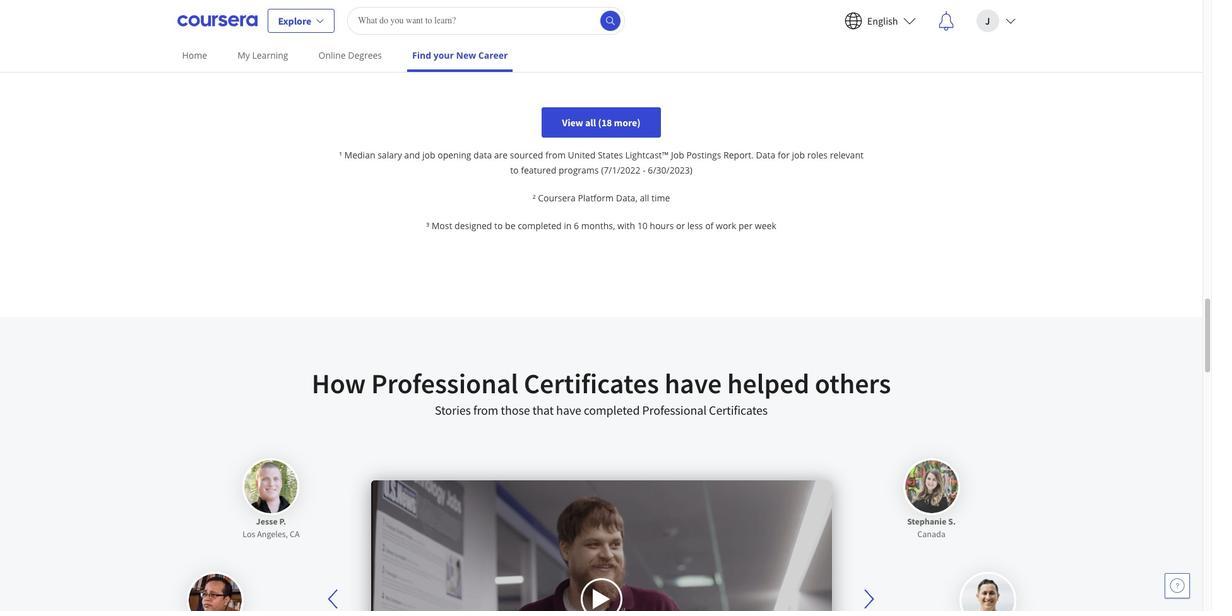 Task type: describe. For each thing, give the bounding box(es) containing it.
those
[[501, 402, 530, 418]]

united
[[568, 149, 596, 161]]

1 horizontal spatial leading
[[551, 2, 583, 15]]

stephanie
[[907, 516, 947, 527]]

career
[[478, 49, 508, 61]]

data,
[[616, 192, 638, 204]]

² coursera platform data, all time
[[533, 192, 670, 204]]

0 horizontal spatial professional
[[371, 366, 518, 401]]

from inside ¹ median salary and job opening data are sourced from united states lightcast™ job postings report. data for job roles relevant to featured programs (7/1/2022 - 6/30/2023)
[[546, 149, 566, 161]]

roles
[[807, 149, 828, 161]]

10
[[637, 220, 648, 232]]

time
[[652, 192, 670, 204]]

coursera
[[538, 192, 576, 204]]

others
[[815, 366, 891, 401]]

from inside how professional certificates have helped others stories from those that have completed professional certificates
[[473, 402, 498, 418]]

1 credentials from leading partners button from the left
[[177, 0, 446, 57]]

canada
[[918, 529, 946, 540]]

coursera image
[[177, 10, 257, 31]]

help center image
[[1170, 578, 1185, 593]]

³ most designed to be completed in 6 months, with 10 hours or less of work per week
[[426, 220, 776, 232]]

jesse p. los angeles, ca
[[243, 516, 300, 540]]

explore button
[[267, 9, 335, 33]]

angeles,
[[257, 529, 288, 540]]

¹
[[339, 149, 342, 161]]

filled play image
[[591, 588, 611, 610]]

new
[[456, 49, 476, 61]]

0 horizontal spatial partners
[[295, 2, 332, 14]]

work
[[716, 220, 736, 232]]

completed inside how professional certificates have helped others stories from those that have completed professional certificates
[[584, 402, 640, 418]]

or
[[676, 220, 685, 232]]

home
[[182, 49, 207, 61]]

6
[[574, 220, 579, 232]]

sourced
[[510, 149, 543, 161]]

designed
[[455, 220, 492, 232]]

online degrees link
[[313, 41, 387, 69]]

1 horizontal spatial credentials
[[477, 2, 526, 15]]

¹ median salary and job opening data are sourced from united states lightcast™ job postings report. data for job roles relevant to featured programs (7/1/2022 - 6/30/2023)
[[339, 149, 864, 176]]

english
[[867, 14, 898, 27]]

p.
[[279, 516, 286, 527]]

data
[[474, 149, 492, 161]]

stories
[[435, 402, 471, 418]]

and
[[404, 149, 420, 161]]

go to next slide image
[[855, 584, 884, 611]]

6/30/2023)
[[648, 164, 693, 176]]

view all (18 more) button
[[542, 108, 661, 138]]

your
[[434, 49, 454, 61]]

³
[[426, 220, 429, 232]]

find
[[412, 49, 431, 61]]

lightcast™
[[625, 149, 669, 161]]

1 horizontal spatial all
[[640, 192, 649, 204]]

jesse
[[256, 516, 278, 527]]

explore
[[278, 14, 311, 27]]

data
[[756, 149, 776, 161]]

2 horizontal spatial credentials from leading partners
[[767, 2, 911, 14]]

platform
[[578, 192, 614, 204]]

most
[[432, 220, 452, 232]]

with
[[618, 220, 635, 232]]

opening
[[438, 149, 471, 161]]

degrees
[[348, 49, 382, 61]]

0 horizontal spatial leading
[[261, 2, 293, 14]]

my learning
[[238, 49, 288, 61]]

1 horizontal spatial certificates
[[709, 402, 768, 418]]

(7/1/2022
[[601, 164, 641, 176]]

states
[[598, 149, 623, 161]]

²
[[533, 192, 536, 204]]

1 job from the left
[[422, 149, 435, 161]]

home link
[[177, 41, 212, 69]]

programs
[[559, 164, 599, 176]]



Task type: locate. For each thing, give the bounding box(es) containing it.
english button
[[835, 0, 926, 41]]

postings
[[687, 149, 721, 161]]

to inside ¹ median salary and job opening data are sourced from united states lightcast™ job postings report. data for job roles relevant to featured programs (7/1/2022 - 6/30/2023)
[[510, 164, 519, 176]]

1 vertical spatial certificates
[[709, 402, 768, 418]]

1 horizontal spatial job
[[792, 149, 805, 161]]

1 vertical spatial to
[[494, 220, 503, 232]]

per
[[739, 220, 753, 232]]

job right the for
[[792, 149, 805, 161]]

los
[[243, 529, 255, 540]]

1 vertical spatial all
[[640, 192, 649, 204]]

certificates up that
[[524, 366, 659, 401]]

that
[[533, 402, 554, 418]]

hours
[[650, 220, 674, 232]]

certificates
[[524, 366, 659, 401], [709, 402, 768, 418]]

0 horizontal spatial completed
[[518, 220, 562, 232]]

2 job from the left
[[792, 149, 805, 161]]

certificates down 'helped'
[[709, 402, 768, 418]]

j button
[[966, 0, 1026, 41]]

1 horizontal spatial completed
[[584, 402, 640, 418]]

credentials from leading partners button
[[177, 0, 446, 57], [467, 0, 736, 57], [756, 0, 1026, 57]]

s.
[[948, 516, 956, 527]]

featured
[[521, 164, 556, 176]]

leading
[[841, 2, 872, 14], [261, 2, 293, 14], [551, 2, 583, 15]]

2 horizontal spatial partners
[[874, 2, 911, 14]]

1 vertical spatial completed
[[584, 402, 640, 418]]

are
[[494, 149, 508, 161]]

job right and
[[422, 149, 435, 161]]

all
[[585, 116, 596, 129], [640, 192, 649, 204]]

learning
[[252, 49, 288, 61]]

0 vertical spatial completed
[[518, 220, 562, 232]]

0 horizontal spatial credentials from leading partners
[[188, 2, 332, 14]]

2 credentials from leading partners button from the left
[[467, 0, 736, 57]]

ca
[[290, 529, 300, 540]]

0 horizontal spatial all
[[585, 116, 596, 129]]

view
[[562, 116, 583, 129]]

0 vertical spatial all
[[585, 116, 596, 129]]

all inside button
[[585, 116, 596, 129]]

for
[[778, 149, 790, 161]]

0 horizontal spatial have
[[556, 402, 581, 418]]

0 vertical spatial professional
[[371, 366, 518, 401]]

relevant
[[830, 149, 864, 161]]

0 horizontal spatial job
[[422, 149, 435, 161]]

salary
[[378, 149, 402, 161]]

all left (18
[[585, 116, 596, 129]]

professional
[[371, 366, 518, 401], [642, 402, 707, 418]]

1 horizontal spatial credentials from leading partners
[[477, 2, 621, 15]]

1 horizontal spatial have
[[665, 366, 722, 401]]

credentials from leading partners
[[767, 2, 911, 14], [188, 2, 332, 14], [477, 2, 621, 15]]

2 horizontal spatial leading
[[841, 2, 872, 14]]

2 horizontal spatial credentials from leading partners button
[[756, 0, 1026, 57]]

all left time
[[640, 192, 649, 204]]

from
[[818, 2, 839, 14], [239, 2, 259, 14], [528, 2, 549, 15], [546, 149, 566, 161], [473, 402, 498, 418]]

1 vertical spatial have
[[556, 402, 581, 418]]

report.
[[724, 149, 754, 161]]

find your new career link
[[407, 41, 513, 72]]

median
[[344, 149, 375, 161]]

in
[[564, 220, 572, 232]]

be
[[505, 220, 516, 232]]

less
[[687, 220, 703, 232]]

go to previous slide image
[[319, 584, 348, 611], [328, 589, 337, 609]]

1 horizontal spatial credentials from leading partners button
[[467, 0, 736, 57]]

to left be
[[494, 220, 503, 232]]

0 horizontal spatial credentials from leading partners button
[[177, 0, 446, 57]]

job
[[671, 149, 684, 161]]

partners
[[874, 2, 911, 14], [295, 2, 332, 14], [585, 2, 621, 15]]

credentials
[[767, 2, 816, 14], [188, 2, 237, 14], [477, 2, 526, 15]]

more)
[[614, 116, 641, 129]]

What do you want to learn? text field
[[347, 7, 625, 34]]

0 horizontal spatial to
[[494, 220, 503, 232]]

2 horizontal spatial credentials
[[767, 2, 816, 14]]

how
[[312, 366, 366, 401]]

find your new career
[[412, 49, 508, 61]]

have
[[665, 366, 722, 401], [556, 402, 581, 418]]

3 credentials from leading partners button from the left
[[756, 0, 1026, 57]]

1 horizontal spatial to
[[510, 164, 519, 176]]

online
[[319, 49, 346, 61]]

j
[[985, 14, 990, 27]]

-
[[643, 164, 646, 176]]

None search field
[[347, 7, 625, 34]]

0 vertical spatial to
[[510, 164, 519, 176]]

0 horizontal spatial credentials
[[188, 2, 237, 14]]

stephanie s. canada
[[907, 516, 956, 540]]

completed
[[518, 220, 562, 232], [584, 402, 640, 418]]

week
[[755, 220, 776, 232]]

view all (18 more)
[[562, 116, 641, 129]]

online degrees
[[319, 49, 382, 61]]

(18
[[598, 116, 612, 129]]

my learning link
[[232, 41, 293, 69]]

to
[[510, 164, 519, 176], [494, 220, 503, 232]]

1 vertical spatial professional
[[642, 402, 707, 418]]

0 horizontal spatial certificates
[[524, 366, 659, 401]]

to down "sourced"
[[510, 164, 519, 176]]

how professional certificates have helped others stories from those that have completed professional certificates
[[312, 366, 891, 418]]

0 vertical spatial certificates
[[524, 366, 659, 401]]

1 horizontal spatial partners
[[585, 2, 621, 15]]

helped
[[727, 366, 810, 401]]

0 vertical spatial have
[[665, 366, 722, 401]]

months,
[[581, 220, 615, 232]]

of
[[705, 220, 714, 232]]

my
[[238, 49, 250, 61]]

1 horizontal spatial professional
[[642, 402, 707, 418]]



Task type: vqa. For each thing, say whether or not it's contained in the screenshot.
LEARN
no



